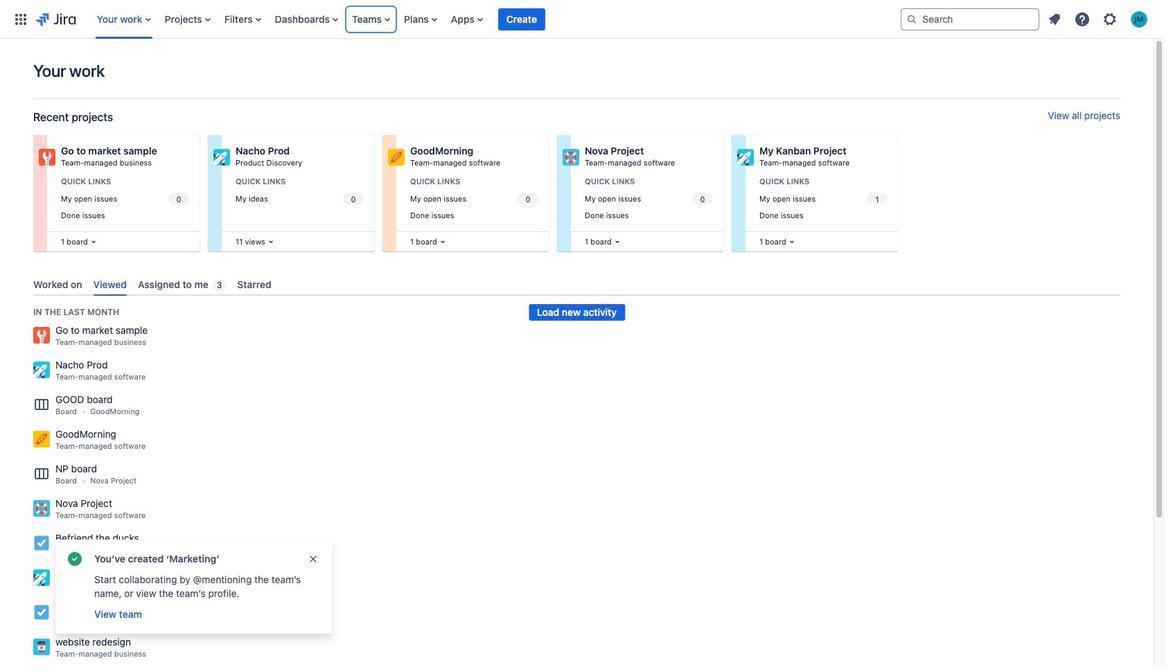 Task type: describe. For each thing, give the bounding box(es) containing it.
Search field
[[901, 8, 1040, 30]]

primary element
[[8, 0, 890, 38]]

1 horizontal spatial list
[[1043, 7, 1156, 32]]

0 horizontal spatial list
[[90, 0, 890, 38]]

help image
[[1075, 11, 1091, 27]]

notifications image
[[1047, 11, 1064, 27]]



Task type: vqa. For each thing, say whether or not it's contained in the screenshot.
)
no



Task type: locate. For each thing, give the bounding box(es) containing it.
None search field
[[901, 8, 1040, 30]]

tab list
[[28, 274, 1121, 296]]

success image
[[67, 551, 83, 568]]

your profile and settings image
[[1131, 11, 1148, 27]]

jira image
[[36, 11, 76, 27], [36, 11, 76, 27]]

appswitcher icon image
[[12, 11, 29, 27]]

list
[[90, 0, 890, 38], [1043, 7, 1156, 32]]

search image
[[907, 14, 918, 25]]

list item
[[498, 0, 546, 38]]

banner
[[0, 0, 1165, 39]]

settings image
[[1102, 11, 1119, 27]]

dismiss image
[[308, 554, 319, 565]]



